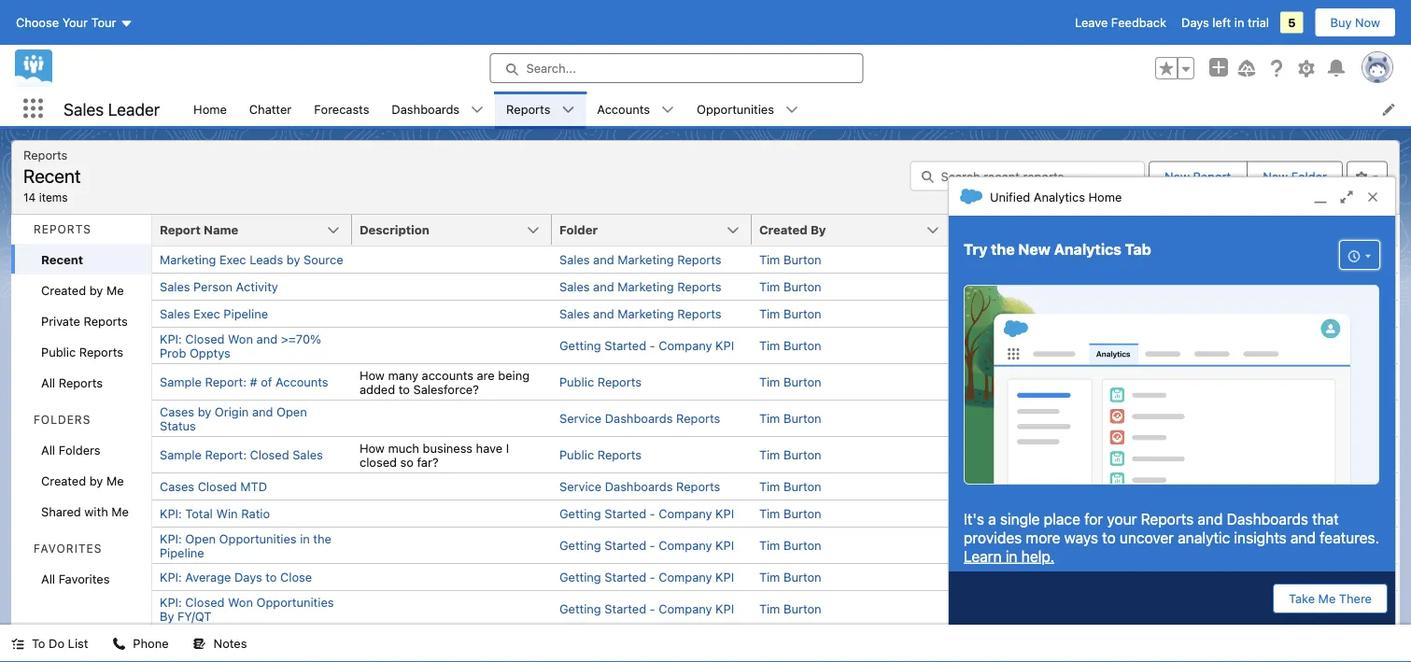 Task type: vqa. For each thing, say whether or not it's contained in the screenshot.
Alias at the right top
no



Task type: describe. For each thing, give the bounding box(es) containing it.
9/28/2023, for kpi: average days to close
[[960, 570, 1022, 584]]

and inside 'cases by origin and open status'
[[252, 405, 273, 419]]

by for private's the created by me "link"
[[89, 283, 103, 297]]

sample for sample report: closed sales
[[160, 448, 202, 462]]

kpi for by
[[716, 602, 735, 616]]

many
[[388, 368, 419, 382]]

2 started from the top
[[605, 507, 647, 521]]

me inside 'link'
[[111, 505, 129, 519]]

started for by
[[605, 602, 647, 616]]

leads
[[250, 253, 283, 267]]

accounts inside accounts link
[[597, 102, 650, 116]]

how many accounts are being added to salesforce?
[[360, 368, 530, 396]]

kpi: closed won and >=70% prob opptys
[[160, 332, 322, 360]]

kpi: total win ratio link
[[160, 507, 270, 521]]

new report
[[1165, 169, 1232, 183]]

choose your tour button
[[15, 7, 134, 37]]

9/28/2023, for kpi: open opportunities in the pipeline
[[960, 539, 1022, 553]]

closed for kpi: closed won and >=70% prob opptys
[[185, 332, 225, 346]]

getting started - company kpi link for >=70%
[[560, 339, 735, 353]]

insights
[[1235, 529, 1287, 547]]

tim burton for cases by origin and open status
[[760, 412, 822, 426]]

for
[[1085, 510, 1104, 528]]

home inside dialog
[[1089, 190, 1123, 204]]

0 vertical spatial public
[[41, 345, 76, 359]]

feedback
[[1112, 15, 1167, 29]]

there
[[1340, 592, 1373, 606]]

all for all reports
[[41, 376, 55, 390]]

sales leader
[[64, 99, 160, 119]]

pm for kpi: average days to close
[[1061, 570, 1079, 584]]

service dashboards reports for cases by origin and open status
[[560, 412, 721, 426]]

buy now button
[[1315, 7, 1397, 37]]

kpi: for kpi: closed won and >=70% prob opptys
[[160, 332, 182, 346]]

public reports link for sample report: # of accounts
[[560, 375, 642, 389]]

chatter
[[249, 102, 292, 116]]

sales for sales person activity's sales and marketing reports link
[[560, 280, 590, 294]]

exec for marketing
[[220, 253, 246, 267]]

0 horizontal spatial to
[[266, 570, 277, 584]]

tim for sample report: closed sales
[[760, 448, 781, 462]]

all reports
[[41, 376, 103, 390]]

burton for sample report: # of accounts
[[784, 375, 822, 389]]

folder inside folder button
[[560, 223, 598, 237]]

created by me link for private
[[11, 275, 151, 306]]

so
[[400, 455, 414, 469]]

tim burton link for kpi: open opportunities in the pipeline
[[760, 539, 822, 553]]

a
[[989, 510, 997, 528]]

sample report: closed sales
[[160, 448, 323, 462]]

text default image inside phone button
[[112, 638, 126, 651]]

text default image inside unified analytics home dialog
[[961, 186, 983, 208]]

text default image for accounts
[[662, 103, 675, 116]]

with
[[84, 505, 108, 519]]

pm for kpi: total win ratio
[[1061, 507, 1079, 521]]

folder button
[[552, 215, 752, 245]]

phone
[[133, 637, 169, 651]]

9/28/2023, 12:04 pm for cases closed mtd
[[960, 480, 1079, 494]]

9/28/2023, for sales exec pipeline
[[960, 307, 1022, 321]]

average
[[185, 570, 231, 584]]

kpi: total win ratio
[[160, 507, 270, 521]]

added
[[360, 382, 395, 396]]

actions image
[[1352, 215, 1399, 245]]

12:04 for cases by origin and open status
[[1026, 412, 1057, 426]]

subscribed cell
[[1152, 215, 1352, 247]]

by for "cases by origin and open status" 'link'
[[198, 405, 211, 419]]

all reports link
[[11, 367, 151, 398]]

origin
[[215, 405, 249, 419]]

list containing home
[[182, 92, 1412, 126]]

how much business have i closed so far?
[[360, 441, 509, 469]]

how for how much business have i closed so far?
[[360, 441, 385, 455]]

private
[[41, 314, 80, 328]]

sales exec pipeline
[[160, 307, 268, 321]]

9/28/2023, 12:04 pm for sample report: # of accounts
[[960, 375, 1079, 389]]

tim burton link for kpi: total win ratio
[[760, 507, 822, 521]]

forecasts link
[[303, 92, 381, 126]]

closed for kpi: closed won opportunities by fy/qt
[[185, 595, 225, 609]]

sales person activity
[[160, 280, 278, 294]]

place
[[1044, 510, 1081, 528]]

reports recent 14 items
[[23, 148, 81, 204]]

1 vertical spatial favorites
[[59, 572, 110, 586]]

9/28/2023, 12:04 pm for kpi: closed won and >=70% prob opptys
[[960, 339, 1079, 353]]

9/28/2023, for kpi: total win ratio
[[960, 507, 1022, 521]]

cases by origin and open status
[[160, 405, 307, 433]]

buy now
[[1331, 15, 1381, 29]]

12:04 for kpi: total win ratio
[[1026, 507, 1057, 521]]

opportunities link
[[686, 92, 786, 126]]

0 vertical spatial public reports
[[41, 345, 123, 359]]

tim for cases closed mtd
[[760, 480, 781, 494]]

shared with me
[[41, 505, 129, 519]]

accounts
[[422, 368, 474, 382]]

started for the
[[605, 539, 647, 553]]

service dashboards reports for cases closed mtd
[[560, 480, 721, 494]]

closed up mtd
[[250, 448, 289, 462]]

getting for kpi: total win ratio
[[560, 507, 602, 521]]

report inside report name button
[[160, 223, 201, 237]]

win
[[216, 507, 238, 521]]

created on cell
[[952, 215, 1152, 247]]

getting started - company kpi link for the
[[560, 539, 735, 553]]

getting for kpi: closed won opportunities by fy/qt
[[560, 602, 602, 616]]

reports inside it's a single place for your reports and dashboards that provides more ways to uncover analytic insights and features. learn in help.
[[1141, 510, 1194, 528]]

mtd
[[240, 480, 267, 494]]

9/28/2023, for kpi: closed won and >=70% prob opptys
[[960, 339, 1022, 353]]

1 vertical spatial analytics
[[1055, 241, 1122, 258]]

source
[[304, 253, 344, 267]]

description
[[360, 223, 430, 237]]

opportunities list item
[[686, 92, 810, 126]]

kpi for close
[[716, 570, 735, 584]]

search... button
[[490, 53, 864, 83]]

to inside 'how many accounts are being added to salesforce?'
[[399, 382, 410, 396]]

accounts link
[[586, 92, 662, 126]]

single
[[1001, 510, 1041, 528]]

to do list button
[[0, 625, 99, 663]]

kpi: for kpi: open opportunities in the pipeline
[[160, 532, 182, 546]]

getting started - company kpi for >=70%
[[560, 339, 735, 353]]

sales and marketing reports for marketing exec leads by source
[[560, 253, 722, 267]]

accounts list item
[[586, 92, 686, 126]]

company for by
[[659, 602, 713, 616]]

me inside dialog
[[1319, 592, 1337, 606]]

all folders link
[[11, 435, 151, 465]]

9/28/2023, 12:04 pm for cases by origin and open status
[[960, 412, 1079, 426]]

business
[[423, 441, 473, 455]]

2 kpi from the top
[[716, 507, 735, 521]]

list
[[68, 637, 88, 651]]

tim burton link for sales exec pipeline
[[760, 307, 822, 321]]

private reports link
[[11, 306, 151, 336]]

sample report: # of accounts
[[160, 375, 329, 389]]

company for >=70%
[[659, 339, 713, 353]]

new for new folder
[[1264, 169, 1289, 183]]

close
[[280, 570, 312, 584]]

being
[[498, 368, 530, 382]]

in inside it's a single place for your reports and dashboards that provides more ways to uncover analytic insights and features. learn in help.
[[1006, 548, 1018, 565]]

features.
[[1320, 529, 1380, 547]]

in inside kpi: open opportunities in the pipeline
[[300, 532, 310, 546]]

unified
[[991, 190, 1031, 204]]

opportunities inside kpi: open opportunities in the pipeline
[[219, 532, 297, 546]]

sample report: # of accounts link
[[160, 375, 329, 389]]

pm for cases closed mtd
[[1061, 480, 1079, 494]]

2 getting started - company kpi link from the top
[[560, 507, 735, 521]]

analytic
[[1179, 529, 1231, 547]]

burton for cases by origin and open status
[[784, 412, 822, 426]]

reports inside reports recent 14 items
[[23, 148, 68, 162]]

cases closed mtd
[[160, 480, 267, 494]]

pm for sample report: # of accounts
[[1061, 375, 1079, 389]]

it's a single place for your reports and dashboards that provides more ways to uncover analytic insights and features. learn in help.
[[964, 510, 1380, 565]]

getting for kpi: average days to close
[[560, 570, 602, 584]]

tim for marketing exec leads by source
[[760, 253, 781, 267]]

getting started - company kpi for by
[[560, 602, 735, 616]]

1 vertical spatial folders
[[59, 443, 101, 457]]

choose your tour
[[16, 15, 116, 29]]

public for sample report: # of accounts
[[560, 375, 594, 389]]

ratio
[[241, 507, 270, 521]]

dashboards inside list item
[[392, 102, 460, 116]]

pm for kpi: open opportunities in the pipeline
[[1061, 539, 1079, 553]]

new for new report
[[1165, 169, 1190, 183]]

all for all folders
[[41, 443, 55, 457]]

9/28/2023, for cases closed mtd
[[960, 480, 1022, 494]]

your
[[62, 15, 88, 29]]

tim burton link for kpi: average days to close
[[760, 570, 822, 584]]

cases closed mtd link
[[160, 480, 267, 494]]

by inside the "kpi: closed won opportunities by fy/qt"
[[160, 609, 174, 623]]

9/28/2023, for cases by origin and open status
[[960, 412, 1022, 426]]

tour
[[91, 15, 116, 29]]

tim burton for kpi: closed won and >=70% prob opptys
[[760, 339, 822, 353]]

created on button
[[952, 215, 1152, 245]]

2 getting started - company kpi from the top
[[560, 507, 735, 521]]

notes
[[214, 637, 247, 651]]

ways
[[1065, 529, 1099, 547]]

text default image inside dashboards list item
[[471, 103, 484, 116]]

chatter link
[[238, 92, 303, 126]]

12:04 for cases closed mtd
[[1026, 480, 1057, 494]]

to do list
[[32, 637, 88, 651]]

kpi for >=70%
[[716, 339, 735, 353]]

name
[[204, 223, 239, 237]]

sales person activity link
[[160, 280, 278, 294]]

created by cell
[[752, 215, 963, 247]]

Search recent reports... text field
[[911, 161, 1146, 191]]

cases for cases by origin and open status
[[160, 405, 194, 419]]

sales and marketing reports link for marketing exec leads by source
[[560, 253, 722, 267]]

started for close
[[605, 570, 647, 584]]

leader
[[108, 99, 160, 119]]

by inside the created by 'button'
[[811, 223, 827, 237]]

pm for sales person activity
[[1061, 280, 1079, 294]]

reports inside "link"
[[507, 102, 551, 116]]

kpi: closed won opportunities by fy/qt
[[160, 595, 334, 623]]

burton for marketing exec leads by source
[[784, 253, 822, 267]]

description button
[[352, 215, 552, 245]]

left
[[1213, 15, 1232, 29]]

me up with
[[106, 474, 124, 488]]



Task type: locate. For each thing, give the bounding box(es) containing it.
new inside unified analytics home dialog
[[1019, 241, 1051, 258]]

days left left on the top
[[1182, 15, 1210, 29]]

marketing exec leads by source
[[160, 253, 344, 267]]

by left origin
[[198, 405, 211, 419]]

1 12:04 from the top
[[1026, 253, 1057, 267]]

sales for sales and marketing reports link corresponding to sales exec pipeline
[[560, 307, 590, 321]]

shared
[[41, 505, 81, 519]]

12:04 for kpi: closed won and >=70% prob opptys
[[1026, 339, 1057, 353]]

2 horizontal spatial to
[[1103, 529, 1116, 547]]

1 sales and marketing reports link from the top
[[560, 253, 722, 267]]

12:04 for kpi: average days to close
[[1026, 570, 1057, 584]]

6 9/28/2023, 12:04 pm from the top
[[960, 412, 1079, 426]]

3 all from the top
[[41, 572, 55, 586]]

sales and marketing reports for sales exec pipeline
[[560, 307, 722, 321]]

6 12:04 from the top
[[1026, 412, 1057, 426]]

list
[[182, 92, 1412, 126]]

new folder
[[1264, 169, 1328, 183]]

fy/qt
[[178, 609, 212, 623]]

1 vertical spatial days
[[235, 570, 262, 584]]

trial
[[1248, 15, 1270, 29]]

me
[[106, 283, 124, 297], [106, 474, 124, 488], [111, 505, 129, 519], [1319, 592, 1337, 606]]

burton for kpi: closed won and >=70% prob opptys
[[784, 339, 822, 353]]

1 horizontal spatial in
[[1006, 548, 1018, 565]]

folder cell
[[552, 215, 763, 247]]

0 vertical spatial exec
[[220, 253, 246, 267]]

learn
[[964, 548, 1002, 565]]

cases left origin
[[160, 405, 194, 419]]

actions cell
[[1352, 215, 1399, 247]]

1 vertical spatial folder
[[560, 223, 598, 237]]

0 vertical spatial sample
[[160, 375, 202, 389]]

now
[[1356, 15, 1381, 29]]

your
[[1108, 510, 1138, 528]]

7 12:04 from the top
[[1026, 448, 1057, 462]]

1 vertical spatial how
[[360, 441, 385, 455]]

tim for kpi: total win ratio
[[760, 507, 781, 521]]

by
[[287, 253, 300, 267], [89, 283, 103, 297], [198, 405, 211, 419], [89, 474, 103, 488]]

2 vertical spatial public reports link
[[560, 448, 642, 462]]

marketing
[[160, 253, 216, 267], [618, 253, 674, 267], [618, 280, 674, 294], [618, 307, 674, 321]]

to inside it's a single place for your reports and dashboards that provides more ways to uncover analytic insights and features. learn in help.
[[1103, 529, 1116, 547]]

text default image for notes
[[193, 638, 206, 651]]

2 report: from the top
[[205, 448, 247, 462]]

2 vertical spatial in
[[1006, 548, 1018, 565]]

group
[[1156, 57, 1195, 79]]

8 9/28/2023, 12:04 pm from the top
[[960, 480, 1079, 494]]

1 vertical spatial to
[[1103, 529, 1116, 547]]

text default image inside 'notes' button
[[193, 638, 206, 651]]

0 vertical spatial cases
[[160, 405, 194, 419]]

1 vertical spatial sales and marketing reports link
[[560, 280, 722, 294]]

2 burton from the top
[[784, 280, 822, 294]]

tim burton for sales person activity
[[760, 280, 822, 294]]

0 vertical spatial public reports link
[[11, 336, 151, 367]]

3 kpi from the top
[[716, 539, 735, 553]]

dashboards link
[[381, 92, 471, 126]]

14
[[23, 191, 36, 204]]

2 tim from the top
[[760, 280, 781, 294]]

unified analytics home image
[[964, 285, 1380, 485]]

kpi: average days to close
[[160, 570, 312, 584]]

0 vertical spatial report:
[[205, 375, 247, 389]]

won down kpi: average days to close link on the left bottom
[[228, 595, 253, 609]]

service for cases closed mtd
[[560, 480, 602, 494]]

1 vertical spatial public reports link
[[560, 375, 642, 389]]

dashboards inside it's a single place for your reports and dashboards that provides more ways to uncover analytic insights and features. learn in help.
[[1228, 510, 1309, 528]]

0 vertical spatial open
[[277, 405, 307, 419]]

3 getting from the top
[[560, 539, 602, 553]]

10 tim burton from the top
[[760, 539, 822, 553]]

0 horizontal spatial accounts
[[276, 375, 329, 389]]

prob
[[160, 346, 186, 360]]

cell
[[352, 247, 552, 273], [1152, 247, 1352, 273], [352, 273, 552, 300], [1152, 273, 1352, 300], [352, 300, 552, 327], [1152, 300, 1352, 327], [352, 327, 552, 363], [1152, 327, 1352, 363], [1152, 363, 1352, 400], [352, 400, 552, 436], [1152, 400, 1352, 436], [1152, 436, 1352, 473], [352, 473, 552, 500], [1152, 473, 1352, 500], [352, 500, 552, 527], [1152, 500, 1352, 527], [352, 527, 552, 563], [1152, 527, 1352, 563], [352, 563, 552, 591], [1152, 563, 1352, 591], [352, 591, 552, 627], [952, 591, 1152, 627], [1152, 591, 1352, 627]]

text default image left 'reports' "link"
[[471, 103, 484, 116]]

days left in trial
[[1182, 15, 1270, 29]]

created by button
[[752, 215, 952, 245]]

grid
[[152, 215, 1399, 663]]

opportunities down the ratio
[[219, 532, 297, 546]]

0 vertical spatial all
[[41, 376, 55, 390]]

to left close
[[266, 570, 277, 584]]

home up created on button
[[1089, 190, 1123, 204]]

9 9/28/2023, from the top
[[960, 507, 1022, 521]]

1 vertical spatial public
[[560, 375, 594, 389]]

8 burton from the top
[[784, 480, 822, 494]]

11 9/28/2023, from the top
[[960, 570, 1022, 584]]

tim for kpi: average days to close
[[760, 570, 781, 584]]

pipeline up average
[[160, 546, 204, 560]]

me up private reports
[[106, 283, 124, 297]]

kpi: closed won and >=70% prob opptys link
[[160, 332, 322, 360]]

pipeline inside kpi: open opportunities in the pipeline
[[160, 546, 204, 560]]

getting for kpi: open opportunities in the pipeline
[[560, 539, 602, 553]]

5 12:04 from the top
[[1026, 375, 1057, 389]]

1 horizontal spatial pipeline
[[224, 307, 268, 321]]

search...
[[527, 61, 577, 75]]

5 kpi: from the top
[[160, 595, 182, 609]]

public reports right i
[[560, 448, 642, 462]]

kpi for the
[[716, 539, 735, 553]]

1 vertical spatial service dashboards reports
[[560, 480, 721, 494]]

5 kpi from the top
[[716, 602, 735, 616]]

2 vertical spatial public
[[560, 448, 594, 462]]

2 won from the top
[[228, 595, 253, 609]]

sales exec pipeline link
[[160, 307, 268, 321]]

in up close
[[300, 532, 310, 546]]

1 vertical spatial service dashboards reports link
[[560, 480, 721, 494]]

days up the "kpi: closed won opportunities by fy/qt"
[[235, 570, 262, 584]]

that
[[1313, 510, 1340, 528]]

created by me link up private reports
[[11, 275, 151, 306]]

kpi: open opportunities in the pipeline
[[160, 532, 332, 560]]

choose
[[16, 15, 59, 29]]

getting for kpi: closed won and >=70% prob opptys
[[560, 339, 602, 353]]

0 horizontal spatial days
[[235, 570, 262, 584]]

marketing for sales person activity
[[618, 280, 674, 294]]

12 tim burton from the top
[[760, 602, 822, 616]]

1 how from the top
[[360, 368, 385, 382]]

shared with me link
[[11, 496, 151, 527]]

report: for #
[[205, 375, 247, 389]]

2 9/28/2023, 12:04 pm from the top
[[960, 280, 1079, 294]]

5 getting from the top
[[560, 602, 602, 616]]

me right with
[[111, 505, 129, 519]]

company for close
[[659, 570, 713, 584]]

2 horizontal spatial new
[[1264, 169, 1289, 183]]

open down total
[[185, 532, 216, 546]]

9/28/2023, for marketing exec leads by source
[[960, 253, 1022, 267]]

1 vertical spatial report
[[160, 223, 201, 237]]

5 9/28/2023, from the top
[[960, 375, 1022, 389]]

4 started from the top
[[605, 570, 647, 584]]

open inside 'cases by origin and open status'
[[277, 405, 307, 419]]

public reports up all reports link
[[41, 345, 123, 359]]

7 tim burton link from the top
[[760, 448, 822, 462]]

opportunities inside list item
[[697, 102, 775, 116]]

9/28/2023, for sales person activity
[[960, 280, 1022, 294]]

getting started - company kpi for the
[[560, 539, 735, 553]]

created inside button
[[960, 223, 1008, 237]]

new folder button
[[1248, 161, 1344, 191]]

0 vertical spatial how
[[360, 368, 385, 382]]

closed
[[360, 455, 397, 469]]

tim burton link for marketing exec leads by source
[[760, 253, 822, 267]]

0 vertical spatial to
[[399, 382, 410, 396]]

1 vertical spatial sample
[[160, 448, 202, 462]]

2 9/28/2023, from the top
[[960, 280, 1022, 294]]

2 cases from the top
[[160, 480, 194, 494]]

3 getting started - company kpi link from the top
[[560, 539, 735, 553]]

home left chatter "link" on the top left of the page
[[194, 102, 227, 116]]

0 vertical spatial days
[[1182, 15, 1210, 29]]

2 company from the top
[[659, 507, 713, 521]]

9/28/2023, 12:04 pm for sales person activity
[[960, 280, 1079, 294]]

public down private at the top left of the page
[[41, 345, 76, 359]]

1 report: from the top
[[205, 375, 247, 389]]

description cell
[[352, 215, 563, 247]]

11 9/28/2023, 12:04 pm from the top
[[960, 570, 1079, 584]]

folder
[[1292, 169, 1328, 183], [560, 223, 598, 237]]

tim for kpi: closed won and >=70% prob opptys
[[760, 339, 781, 353]]

report: left #
[[205, 375, 247, 389]]

>=70%
[[281, 332, 322, 346]]

0 vertical spatial created by me
[[41, 283, 124, 297]]

kpi: left average
[[160, 570, 182, 584]]

2 sales and marketing reports link from the top
[[560, 280, 722, 294]]

and inside kpi: closed won and >=70% prob opptys
[[257, 332, 278, 346]]

home inside list
[[194, 102, 227, 116]]

9 tim from the top
[[760, 507, 781, 521]]

4 tim from the top
[[760, 339, 781, 353]]

all down private at the top left of the page
[[41, 376, 55, 390]]

5 tim burton link from the top
[[760, 375, 822, 389]]

service dashboards reports link
[[560, 412, 721, 426], [560, 480, 721, 494]]

3 getting started - company kpi from the top
[[560, 539, 735, 553]]

tim burton link for sample report: # of accounts
[[760, 375, 822, 389]]

1 service from the top
[[560, 412, 602, 426]]

report
[[1194, 169, 1232, 183], [160, 223, 201, 237]]

report: for closed
[[205, 448, 247, 462]]

tim for kpi: closed won opportunities by fy/qt
[[760, 602, 781, 616]]

12:04 for sample report: # of accounts
[[1026, 375, 1057, 389]]

sales and marketing reports
[[560, 253, 722, 267], [560, 280, 722, 294], [560, 307, 722, 321]]

burton for sample report: closed sales
[[784, 448, 822, 462]]

3 company from the top
[[659, 539, 713, 553]]

kpi: average days to close link
[[160, 570, 312, 584]]

2 sales and marketing reports from the top
[[560, 280, 722, 294]]

10 9/28/2023, 12:04 pm from the top
[[960, 539, 1079, 553]]

all for all favorites
[[41, 572, 55, 586]]

closed down average
[[185, 595, 225, 609]]

text default image for reports
[[562, 103, 575, 116]]

service dashboards reports link for cases closed mtd
[[560, 480, 721, 494]]

report up subscribed "cell"
[[1194, 169, 1232, 183]]

folders
[[34, 413, 91, 427], [59, 443, 101, 457]]

1 vertical spatial report:
[[205, 448, 247, 462]]

5
[[1289, 15, 1297, 29]]

started for >=70%
[[605, 339, 647, 353]]

have
[[476, 441, 503, 455]]

1 vertical spatial created by me
[[41, 474, 124, 488]]

4 9/28/2023, from the top
[[960, 339, 1022, 353]]

exec up sales person activity link
[[220, 253, 246, 267]]

0 horizontal spatial folder
[[560, 223, 598, 237]]

report name cell
[[152, 215, 363, 247]]

text default image for opportunities
[[786, 103, 799, 116]]

11 burton from the top
[[784, 570, 822, 584]]

0 vertical spatial recent
[[23, 164, 81, 186]]

pm for sales exec pipeline
[[1061, 307, 1079, 321]]

12:04 for sample report: closed sales
[[1026, 448, 1057, 462]]

in right left on the top
[[1235, 15, 1245, 29]]

1 9/28/2023, 12:04 pm from the top
[[960, 253, 1079, 267]]

created on
[[960, 223, 1028, 237]]

notes button
[[182, 625, 258, 663]]

won inside kpi: closed won and >=70% prob opptys
[[228, 332, 253, 346]]

uncover
[[1120, 529, 1175, 547]]

analytics left tab
[[1055, 241, 1122, 258]]

5 9/28/2023, 12:04 pm from the top
[[960, 375, 1079, 389]]

1 vertical spatial sales and marketing reports
[[560, 280, 722, 294]]

tim burton for marketing exec leads by source
[[760, 253, 822, 267]]

recent link
[[11, 244, 151, 275]]

won inside the "kpi: closed won opportunities by fy/qt"
[[228, 595, 253, 609]]

1 vertical spatial by
[[160, 609, 174, 623]]

12:04
[[1026, 253, 1057, 267], [1026, 280, 1057, 294], [1026, 307, 1057, 321], [1026, 339, 1057, 353], [1026, 375, 1057, 389], [1026, 412, 1057, 426], [1026, 448, 1057, 462], [1026, 480, 1057, 494], [1026, 507, 1057, 521], [1026, 539, 1057, 553], [1026, 570, 1057, 584]]

12:04 for sales person activity
[[1026, 280, 1057, 294]]

12:04 for sales exec pipeline
[[1026, 307, 1057, 321]]

0 horizontal spatial pipeline
[[160, 546, 204, 560]]

10 tim burton link from the top
[[760, 539, 822, 553]]

1 vertical spatial all
[[41, 443, 55, 457]]

pm for cases by origin and open status
[[1061, 412, 1079, 426]]

text default image
[[471, 103, 484, 116], [11, 638, 24, 651], [193, 638, 206, 651]]

by up with
[[89, 474, 103, 488]]

pm for marketing exec leads by source
[[1061, 253, 1079, 267]]

9/28/2023, 12:04 pm
[[960, 253, 1079, 267], [960, 280, 1079, 294], [960, 307, 1079, 321], [960, 339, 1079, 353], [960, 375, 1079, 389], [960, 412, 1079, 426], [960, 448, 1079, 462], [960, 480, 1079, 494], [960, 507, 1079, 521], [960, 539, 1079, 553], [960, 570, 1079, 584]]

- for >=70%
[[650, 339, 656, 353]]

2 - from the top
[[650, 507, 656, 521]]

5 getting started - company kpi from the top
[[560, 602, 735, 616]]

kpi: for kpi: closed won opportunities by fy/qt
[[160, 595, 182, 609]]

1 horizontal spatial new
[[1165, 169, 1190, 183]]

0 horizontal spatial open
[[185, 532, 216, 546]]

0 vertical spatial analytics
[[1034, 190, 1086, 204]]

how for how many accounts are being added to salesforce?
[[360, 368, 385, 382]]

all up shared
[[41, 443, 55, 457]]

how inside how much business have i closed so far?
[[360, 441, 385, 455]]

5 started from the top
[[605, 602, 647, 616]]

text default image inside to do list button
[[11, 638, 24, 651]]

9/28/2023, 12:04 pm for kpi: open opportunities in the pipeline
[[960, 539, 1079, 553]]

0 horizontal spatial by
[[160, 609, 174, 623]]

created by me link
[[11, 275, 151, 306], [11, 465, 151, 496]]

status
[[160, 419, 196, 433]]

2 service dashboards reports from the top
[[560, 480, 721, 494]]

2 vertical spatial to
[[266, 570, 277, 584]]

0 vertical spatial report
[[1194, 169, 1232, 183]]

0 vertical spatial opportunities
[[697, 102, 775, 116]]

kpi: left total
[[160, 507, 182, 521]]

9/28/2023, 12:04 pm for kpi: total win ratio
[[960, 507, 1079, 521]]

tim burton for sample report: # of accounts
[[760, 375, 822, 389]]

4 tim burton from the top
[[760, 339, 822, 353]]

1 - from the top
[[650, 339, 656, 353]]

2 vertical spatial public reports
[[560, 448, 642, 462]]

3 started from the top
[[605, 539, 647, 553]]

public reports right being
[[560, 375, 642, 389]]

opportunities down search... button
[[697, 102, 775, 116]]

text default image inside 'opportunities' list item
[[786, 103, 799, 116]]

service
[[560, 412, 602, 426], [560, 480, 602, 494]]

5 - from the top
[[650, 602, 656, 616]]

the inside unified analytics home dialog
[[992, 241, 1015, 258]]

4 getting started - company kpi link from the top
[[560, 570, 735, 584]]

getting started - company kpi link for by
[[560, 602, 735, 616]]

sales and marketing reports link for sales person activity
[[560, 280, 722, 294]]

0 vertical spatial favorites
[[34, 542, 102, 556]]

text default image left to
[[11, 638, 24, 651]]

1 horizontal spatial text default image
[[193, 638, 206, 651]]

2 created by me from the top
[[41, 474, 124, 488]]

3 9/28/2023, 12:04 pm from the top
[[960, 307, 1079, 321]]

6 9/28/2023, from the top
[[960, 412, 1022, 426]]

to
[[32, 637, 45, 651]]

0 vertical spatial pipeline
[[224, 307, 268, 321]]

7 tim burton from the top
[[760, 448, 822, 462]]

created inside 'button'
[[760, 223, 808, 237]]

1 horizontal spatial accounts
[[597, 102, 650, 116]]

public right being
[[560, 375, 594, 389]]

1 sample from the top
[[160, 375, 202, 389]]

favorites up all favorites
[[34, 542, 102, 556]]

provides
[[964, 529, 1023, 547]]

1 pm from the top
[[1061, 253, 1079, 267]]

2 sample from the top
[[160, 448, 202, 462]]

1 vertical spatial opportunities
[[219, 532, 297, 546]]

take
[[1290, 592, 1316, 606]]

8 tim burton from the top
[[760, 480, 822, 494]]

kpi: inside the "kpi: closed won opportunities by fy/qt"
[[160, 595, 182, 609]]

created
[[760, 223, 808, 237], [960, 223, 1008, 237], [41, 283, 86, 297], [41, 474, 86, 488]]

opportunities
[[697, 102, 775, 116], [219, 532, 297, 546], [257, 595, 334, 609]]

1 company from the top
[[659, 339, 713, 353]]

buy
[[1331, 15, 1353, 29]]

text default image inside accounts list item
[[662, 103, 675, 116]]

grid containing report name
[[152, 215, 1399, 663]]

0 vertical spatial won
[[228, 332, 253, 346]]

it's
[[964, 510, 985, 528]]

1 vertical spatial won
[[228, 595, 253, 609]]

tim burton link for kpi: closed won opportunities by fy/qt
[[760, 602, 822, 616]]

12 tim burton link from the top
[[760, 602, 822, 616]]

2 all from the top
[[41, 443, 55, 457]]

public reports link down private reports
[[11, 336, 151, 367]]

leave feedback
[[1076, 15, 1167, 29]]

dashboards list item
[[381, 92, 495, 126]]

and
[[594, 253, 615, 267], [594, 280, 615, 294], [594, 307, 615, 321], [257, 332, 278, 346], [252, 405, 273, 419], [1198, 510, 1224, 528], [1291, 529, 1317, 547]]

0 horizontal spatial in
[[300, 532, 310, 546]]

sales for marketing exec leads by source's sales and marketing reports link
[[560, 253, 590, 267]]

1 horizontal spatial the
[[992, 241, 1015, 258]]

recent up items
[[23, 164, 81, 186]]

2 vertical spatial sales and marketing reports link
[[560, 307, 722, 321]]

items
[[39, 191, 68, 204]]

person
[[194, 280, 233, 294]]

11 tim burton link from the top
[[760, 570, 822, 584]]

12:04 for marketing exec leads by source
[[1026, 253, 1057, 267]]

opportunities down close
[[257, 595, 334, 609]]

1 vertical spatial accounts
[[276, 375, 329, 389]]

getting started - company kpi for close
[[560, 570, 735, 584]]

closed up kpi: total win ratio
[[198, 480, 237, 494]]

sample down status
[[160, 448, 202, 462]]

new inside button
[[1165, 169, 1190, 183]]

closed inside kpi: closed won and >=70% prob opptys
[[185, 332, 225, 346]]

unified analytics home dialog
[[948, 177, 1397, 625]]

public right i
[[560, 448, 594, 462]]

by right leads
[[287, 253, 300, 267]]

3 9/28/2023, from the top
[[960, 307, 1022, 321]]

3 tim from the top
[[760, 307, 781, 321]]

pm for kpi: closed won and >=70% prob opptys
[[1061, 339, 1079, 353]]

3 sales and marketing reports link from the top
[[560, 307, 722, 321]]

3 pm from the top
[[1061, 307, 1079, 321]]

how left many on the bottom left of page
[[360, 368, 385, 382]]

1 all from the top
[[41, 376, 55, 390]]

2 pm from the top
[[1061, 280, 1079, 294]]

kpi
[[716, 339, 735, 353], [716, 507, 735, 521], [716, 539, 735, 553], [716, 570, 735, 584], [716, 602, 735, 616]]

i
[[506, 441, 509, 455]]

open
[[277, 405, 307, 419], [185, 532, 216, 546]]

tim burton link
[[760, 253, 822, 267], [760, 280, 822, 294], [760, 307, 822, 321], [760, 339, 822, 353], [760, 375, 822, 389], [760, 412, 822, 426], [760, 448, 822, 462], [760, 480, 822, 494], [760, 507, 822, 521], [760, 539, 822, 553], [760, 570, 822, 584], [760, 602, 822, 616]]

learn in help. link
[[964, 548, 1055, 565]]

0 vertical spatial folder
[[1292, 169, 1328, 183]]

kpi: for kpi: total win ratio
[[160, 507, 182, 521]]

pm
[[1061, 253, 1079, 267], [1061, 280, 1079, 294], [1061, 307, 1079, 321], [1061, 339, 1079, 353], [1061, 375, 1079, 389], [1061, 412, 1079, 426], [1061, 448, 1079, 462], [1061, 480, 1079, 494], [1061, 507, 1079, 521], [1061, 539, 1079, 553], [1061, 570, 1079, 584]]

1 horizontal spatial by
[[811, 223, 827, 237]]

tim burton for kpi: total win ratio
[[760, 507, 822, 521]]

0 vertical spatial folders
[[34, 413, 91, 427]]

burton for kpi: closed won opportunities by fy/qt
[[784, 602, 822, 616]]

0 horizontal spatial the
[[313, 532, 332, 546]]

1 kpi from the top
[[716, 339, 735, 353]]

kpi: left opptys
[[160, 332, 182, 346]]

to right added
[[399, 382, 410, 396]]

4 - from the top
[[650, 570, 656, 584]]

1 horizontal spatial home
[[1089, 190, 1123, 204]]

kpi: up phone
[[160, 595, 182, 609]]

leave
[[1076, 15, 1109, 29]]

1 vertical spatial public reports
[[560, 375, 642, 389]]

public reports link right being
[[560, 375, 642, 389]]

2 tim burton link from the top
[[760, 280, 822, 294]]

0 vertical spatial by
[[811, 223, 827, 237]]

opportunities inside the "kpi: closed won opportunities by fy/qt"
[[257, 595, 334, 609]]

1 vertical spatial cases
[[160, 480, 194, 494]]

2 horizontal spatial text default image
[[471, 103, 484, 116]]

all favorites
[[41, 572, 110, 586]]

1 vertical spatial service
[[560, 480, 602, 494]]

exec down person
[[194, 307, 220, 321]]

5 burton from the top
[[784, 375, 822, 389]]

report inside the new report button
[[1194, 169, 1232, 183]]

exec
[[220, 253, 246, 267], [194, 307, 220, 321]]

cases up total
[[160, 480, 194, 494]]

by
[[811, 223, 827, 237], [160, 609, 174, 623]]

burton for kpi: total win ratio
[[784, 507, 822, 521]]

3 12:04 from the top
[[1026, 307, 1057, 321]]

tim burton link for cases closed mtd
[[760, 480, 822, 494]]

3 sales and marketing reports from the top
[[560, 307, 722, 321]]

recent up private at the top left of the page
[[41, 252, 83, 266]]

0 vertical spatial created by me link
[[11, 275, 151, 306]]

how left much
[[360, 441, 385, 455]]

phone button
[[101, 625, 180, 663]]

kpi:
[[160, 332, 182, 346], [160, 507, 182, 521], [160, 532, 182, 546], [160, 570, 182, 584], [160, 595, 182, 609]]

company for the
[[659, 539, 713, 553]]

public for sample report: closed sales
[[560, 448, 594, 462]]

9/28/2023, for sample report: closed sales
[[960, 448, 1022, 462]]

8 tim from the top
[[760, 480, 781, 494]]

in left "help."
[[1006, 548, 1018, 565]]

8 tim burton link from the top
[[760, 480, 822, 494]]

9 burton from the top
[[784, 507, 822, 521]]

1 vertical spatial open
[[185, 532, 216, 546]]

9/28/2023, 12:04 pm for marketing exec leads by source
[[960, 253, 1079, 267]]

burton for sales person activity
[[784, 280, 822, 294]]

how inside 'how many accounts are being added to salesforce?'
[[360, 368, 385, 382]]

folder inside new folder button
[[1292, 169, 1328, 183]]

created by me down all folders link
[[41, 474, 124, 488]]

1 horizontal spatial report
[[1194, 169, 1232, 183]]

analytics up created on button
[[1034, 190, 1086, 204]]

kpi: inside kpi: closed won and >=70% prob opptys
[[160, 332, 182, 346]]

text default image down fy/qt
[[193, 638, 206, 651]]

0 vertical spatial accounts
[[597, 102, 650, 116]]

11 tim from the top
[[760, 570, 781, 584]]

favorites up the list
[[59, 572, 110, 586]]

1 9/28/2023, from the top
[[960, 253, 1022, 267]]

all folders
[[41, 443, 101, 457]]

1 cases from the top
[[160, 405, 194, 419]]

1 horizontal spatial days
[[1182, 15, 1210, 29]]

pipeline down activity
[[224, 307, 268, 321]]

burton for cases closed mtd
[[784, 480, 822, 494]]

0 vertical spatial service
[[560, 412, 602, 426]]

reports list item
[[495, 92, 586, 126]]

burton for kpi: average days to close
[[784, 570, 822, 584]]

0 vertical spatial sales and marketing reports
[[560, 253, 722, 267]]

public reports link right i
[[560, 448, 642, 462]]

reports link
[[495, 92, 562, 126]]

0 vertical spatial in
[[1235, 15, 1245, 29]]

1 vertical spatial in
[[300, 532, 310, 546]]

1 vertical spatial recent
[[41, 252, 83, 266]]

dashboards
[[392, 102, 460, 116], [605, 412, 673, 426], [605, 480, 673, 494], [1228, 510, 1309, 528]]

open down sample report: # of accounts link
[[277, 405, 307, 419]]

accounts right of
[[276, 375, 329, 389]]

created by me for with
[[41, 474, 124, 488]]

folders up all folders
[[34, 413, 91, 427]]

the inside kpi: open opportunities in the pipeline
[[313, 532, 332, 546]]

0 vertical spatial sales and marketing reports link
[[560, 253, 722, 267]]

by inside 'cases by origin and open status'
[[198, 405, 211, 419]]

9 tim burton from the top
[[760, 507, 822, 521]]

6 pm from the top
[[1061, 412, 1079, 426]]

me right take
[[1319, 592, 1337, 606]]

closed inside the "kpi: closed won opportunities by fy/qt"
[[185, 595, 225, 609]]

1 horizontal spatial to
[[399, 382, 410, 396]]

report: up cases closed mtd
[[205, 448, 247, 462]]

1 service dashboards reports from the top
[[560, 412, 721, 426]]

2 vertical spatial opportunities
[[257, 595, 334, 609]]

report left name
[[160, 223, 201, 237]]

tim burton for kpi: average days to close
[[760, 570, 822, 584]]

total
[[185, 507, 213, 521]]

1 vertical spatial created by me link
[[11, 465, 151, 496]]

tim burton for kpi: open opportunities in the pipeline
[[760, 539, 822, 553]]

closed down sales exec pipeline link
[[185, 332, 225, 346]]

2 vertical spatial sales and marketing reports
[[560, 307, 722, 321]]

cases inside 'cases by origin and open status'
[[160, 405, 194, 419]]

private reports
[[41, 314, 128, 328]]

0 vertical spatial home
[[194, 102, 227, 116]]

report name button
[[152, 215, 352, 245]]

1 service dashboards reports link from the top
[[560, 412, 721, 426]]

2 horizontal spatial in
[[1235, 15, 1245, 29]]

to down your
[[1103, 529, 1116, 547]]

text default image for to do list
[[11, 638, 24, 651]]

by up private reports
[[89, 283, 103, 297]]

kpi: down "kpi: total win ratio" "link"
[[160, 532, 182, 546]]

0 vertical spatial the
[[992, 241, 1015, 258]]

won down sales exec pipeline link
[[228, 332, 253, 346]]

6 tim from the top
[[760, 412, 781, 426]]

1 horizontal spatial folder
[[1292, 169, 1328, 183]]

1 vertical spatial pipeline
[[160, 546, 204, 560]]

kpi: for kpi: average days to close
[[160, 570, 182, 584]]

sales and marketing reports link for sales exec pipeline
[[560, 307, 722, 321]]

kpi: inside kpi: open opportunities in the pipeline
[[160, 532, 182, 546]]

0 horizontal spatial new
[[1019, 241, 1051, 258]]

4 kpi from the top
[[716, 570, 735, 584]]

1 vertical spatial exec
[[194, 307, 220, 321]]

2 how from the top
[[360, 441, 385, 455]]

created by me down recent link
[[41, 283, 124, 297]]

7 tim from the top
[[760, 448, 781, 462]]

take me there
[[1290, 592, 1373, 606]]

tim for sample report: # of accounts
[[760, 375, 781, 389]]

2 created by me link from the top
[[11, 465, 151, 496]]

new inside button
[[1264, 169, 1289, 183]]

text default image
[[562, 103, 575, 116], [662, 103, 675, 116], [786, 103, 799, 116], [961, 186, 983, 208], [112, 638, 126, 651]]

11 pm from the top
[[1061, 570, 1079, 584]]

9 12:04 from the top
[[1026, 507, 1057, 521]]

folders up the shared with me 'link'
[[59, 443, 101, 457]]

0 horizontal spatial home
[[194, 102, 227, 116]]

0 vertical spatial service dashboards reports
[[560, 412, 721, 426]]

created by me link up shared with me
[[11, 465, 151, 496]]

1 vertical spatial the
[[313, 532, 332, 546]]

sample down the prob
[[160, 375, 202, 389]]

cases by origin and open status link
[[160, 405, 307, 433]]

started
[[605, 339, 647, 353], [605, 507, 647, 521], [605, 539, 647, 553], [605, 570, 647, 584], [605, 602, 647, 616]]

4 getting from the top
[[560, 570, 602, 584]]

text default image inside reports list item
[[562, 103, 575, 116]]

accounts down search... button
[[597, 102, 650, 116]]

all up to do list button
[[41, 572, 55, 586]]

0 vertical spatial service dashboards reports link
[[560, 412, 721, 426]]

far?
[[417, 455, 439, 469]]

open inside kpi: open opportunities in the pipeline
[[185, 532, 216, 546]]



